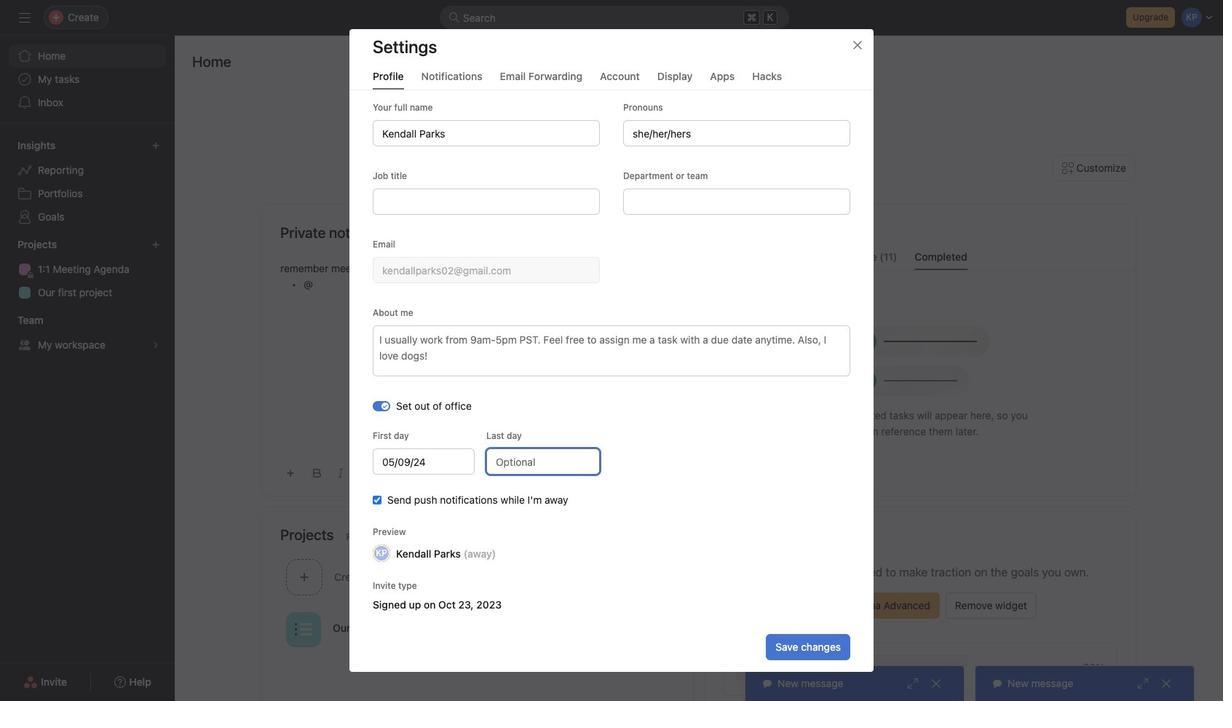 Task type: vqa. For each thing, say whether or not it's contained in the screenshot.
Switch
yes



Task type: locate. For each thing, give the bounding box(es) containing it.
numbered list image
[[453, 469, 462, 478]]

list image
[[295, 621, 312, 638]]

None text field
[[373, 120, 600, 146], [624, 189, 851, 215], [373, 257, 600, 283], [373, 449, 475, 475], [373, 120, 600, 146], [624, 189, 851, 215], [373, 257, 600, 283], [373, 449, 475, 475]]

projects element
[[0, 232, 175, 307]]

None text field
[[373, 189, 600, 215]]

0 horizontal spatial expand new message image
[[908, 678, 919, 690]]

1 vertical spatial close image
[[1161, 678, 1173, 690]]

Third-person pronouns (e.g. she/her/hers) text field
[[624, 120, 851, 146]]

teams element
[[0, 307, 175, 360]]

expand new message image
[[908, 678, 919, 690], [1138, 678, 1149, 690]]

switch
[[373, 401, 390, 411]]

insights element
[[0, 133, 175, 232]]

toolbar
[[280, 457, 675, 489]]

0 vertical spatial close image
[[852, 39, 864, 51]]

bold image
[[313, 469, 322, 478]]

1 expand new message image from the left
[[908, 678, 919, 690]]

global element
[[0, 36, 175, 123]]

document
[[280, 261, 675, 451]]

1 horizontal spatial close image
[[1161, 678, 1173, 690]]

link image
[[523, 469, 532, 478]]

close image
[[852, 39, 864, 51], [1161, 678, 1173, 690]]

1 horizontal spatial expand new message image
[[1138, 678, 1149, 690]]

None checkbox
[[373, 496, 382, 505]]



Task type: describe. For each thing, give the bounding box(es) containing it.
bulleted list image
[[430, 469, 438, 478]]

hide sidebar image
[[19, 12, 31, 23]]

close image
[[931, 678, 943, 690]]

code image
[[406, 469, 415, 478]]

strikethrough image
[[383, 469, 392, 478]]

prominent image
[[449, 12, 460, 23]]

at mention image
[[572, 468, 583, 479]]

2 expand new message image from the left
[[1138, 678, 1149, 690]]

decrease list indent image
[[476, 469, 485, 478]]

I usually work from 9am-5pm PST. Feel free to assign me a task with a due date anytime. Also, I love dogs! text field
[[373, 326, 851, 377]]

Optional text field
[[487, 449, 600, 475]]

increase list indent image
[[500, 469, 508, 478]]

0 horizontal spatial close image
[[852, 39, 864, 51]]

italics image
[[337, 469, 345, 478]]



